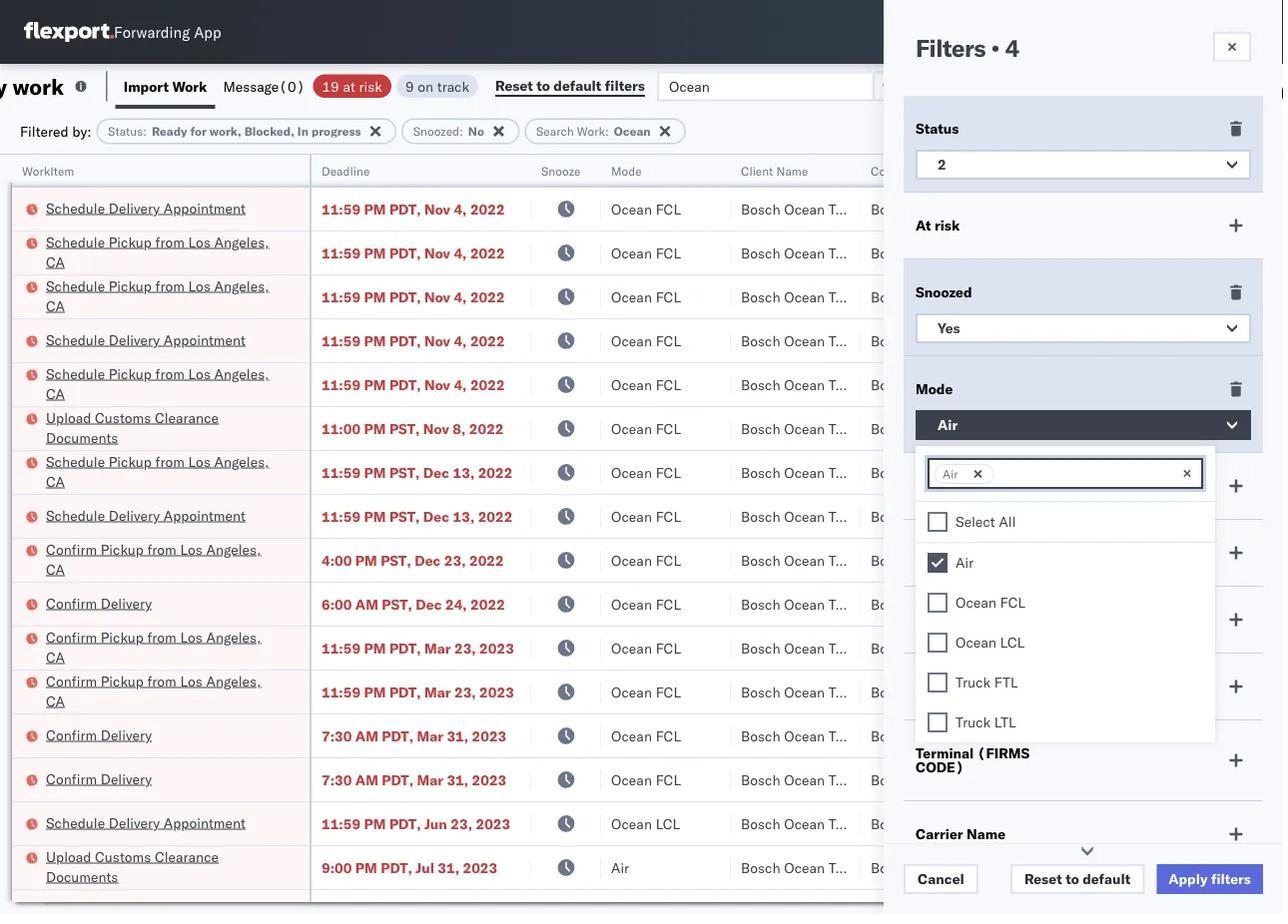Task type: locate. For each thing, give the bounding box(es) containing it.
1 vertical spatial confirm delivery
[[46, 726, 152, 744]]

0 vertical spatial confirm delivery
[[46, 595, 152, 612]]

flex id button
[[1060, 159, 1200, 179]]

resize handle column header for client name
[[837, 155, 861, 915]]

snoozed up yes
[[916, 284, 972, 301]]

1 vertical spatial port
[[965, 611, 993, 629]]

Search Work text field
[[657, 71, 875, 101]]

work right import
[[172, 77, 207, 95]]

port right arrival
[[965, 611, 993, 629]]

schedule pickup from los angeles, ca link
[[46, 232, 284, 272], [46, 276, 284, 316], [46, 364, 284, 404], [46, 452, 284, 492]]

am
[[355, 596, 378, 613], [355, 727, 378, 745], [355, 771, 378, 789]]

status for status : ready for work, blocked, in progress
[[108, 124, 143, 139]]

bosch
[[741, 200, 780, 218], [871, 200, 910, 218], [741, 244, 780, 262], [871, 244, 910, 262], [741, 288, 780, 306], [871, 288, 910, 306], [741, 332, 780, 349], [871, 332, 910, 349], [741, 376, 780, 393], [871, 376, 910, 393], [741, 420, 780, 437], [871, 420, 910, 437], [741, 464, 780, 481], [871, 464, 910, 481], [741, 508, 780, 525], [871, 508, 910, 525], [741, 552, 780, 569], [871, 552, 910, 569], [741, 596, 780, 613], [871, 596, 910, 613], [741, 640, 780, 657], [871, 640, 910, 657], [741, 683, 780, 701], [871, 683, 910, 701], [741, 727, 780, 745], [871, 727, 910, 745], [741, 771, 780, 789], [871, 771, 910, 789], [741, 815, 780, 833], [871, 815, 910, 833], [741, 859, 780, 877], [871, 859, 910, 877]]

3 confirm delivery from the top
[[46, 770, 152, 788]]

angeles,
[[214, 233, 269, 251], [214, 277, 269, 295], [214, 365, 269, 382], [214, 453, 269, 470], [206, 541, 261, 558], [206, 629, 261, 646], [206, 672, 261, 690]]

container numbers
[[1230, 155, 1283, 186]]

select
[[956, 513, 995, 531]]

4 ceau75 from the top
[[1230, 331, 1283, 349]]

to inside button
[[1066, 871, 1079, 888]]

1 vertical spatial confirm pickup from los angeles, ca
[[46, 629, 261, 666]]

2 schedule delivery appointment from the top
[[46, 331, 246, 348]]

1 vertical spatial am
[[355, 727, 378, 745]]

final port
[[916, 678, 981, 695]]

upload customs clearance documents button for 11:00 pm pst, nov 8, 2022
[[46, 408, 284, 450]]

1 vertical spatial reset
[[1024, 871, 1062, 888]]

consignee
[[871, 163, 928, 178]]

risk right 'at'
[[359, 77, 382, 95]]

0 vertical spatial mode
[[611, 163, 642, 178]]

port right final
[[952, 678, 981, 695]]

default up search work : ocean
[[553, 77, 601, 94]]

1 vertical spatial 7:30 am pdt, mar 31, 2023
[[322, 771, 506, 789]]

23,
[[444, 552, 466, 569], [454, 640, 476, 657], [454, 683, 476, 701], [451, 815, 472, 833]]

snooze
[[541, 163, 580, 178]]

schedule pickup from los angeles, ca button
[[46, 232, 284, 274], [46, 276, 284, 318], [46, 364, 284, 406], [46, 452, 284, 494]]

1 upload customs clearance documents button from the top
[[46, 408, 284, 450]]

2 schedule pickup from los angeles, ca from the top
[[46, 277, 269, 315]]

upload customs clearance documents button for 9:00 pm pdt, jul 31, 2023
[[46, 847, 284, 889]]

1 vertical spatial 11:59 pm pst, dec 13, 2022
[[322, 508, 513, 525]]

2 11:59 pm pdt, nov 4, 2022 from the top
[[322, 244, 505, 262]]

2 vertical spatial confirm delivery link
[[46, 769, 152, 789]]

2 schedule pickup from los angeles, ca link from the top
[[46, 276, 284, 316]]

1 vertical spatial mode
[[916, 380, 953, 398]]

: right the search
[[605, 124, 609, 139]]

clearance for 11:00 pm pst, nov 8, 2022
[[155, 409, 219, 426]]

upload customs clearance documents link
[[46, 408, 284, 448], [46, 847, 284, 887]]

client name inside button
[[741, 163, 808, 178]]

0 horizontal spatial filters
[[605, 77, 645, 94]]

1 vertical spatial default
[[1082, 871, 1131, 888]]

0 vertical spatial 11:59 pm pdt, mar 23, 2023
[[322, 640, 514, 657]]

0 vertical spatial documents
[[46, 429, 118, 446]]

0 vertical spatial default
[[553, 77, 601, 94]]

7 flex- from the top
[[1102, 859, 1145, 877]]

1 vertical spatial ocean lcl
[[611, 815, 680, 833]]

lhuu78
[[1230, 463, 1283, 481], [1230, 507, 1283, 525], [1230, 551, 1283, 569], [1230, 595, 1283, 613]]

11:59 pm pdt, jun 23, 2023
[[322, 815, 510, 833]]

1 horizontal spatial :
[[459, 124, 463, 139]]

0 horizontal spatial reset
[[495, 77, 533, 94]]

confirm delivery button for 7:30 am pdt, mar 31, 2023
[[46, 769, 152, 791]]

1 vertical spatial documents
[[46, 868, 118, 886]]

mode inside button
[[611, 163, 642, 178]]

am for confirm delivery link for 6:00
[[355, 596, 378, 613]]

filters
[[605, 77, 645, 94], [1211, 871, 1251, 888]]

message
[[223, 77, 279, 95]]

to inside button
[[536, 77, 550, 94]]

pst,
[[389, 420, 420, 437], [389, 464, 420, 481], [389, 508, 420, 525], [381, 552, 411, 569], [382, 596, 412, 613]]

truck left ltl
[[956, 714, 991, 731]]

1 documents from the top
[[46, 429, 118, 446]]

0 vertical spatial clearance
[[155, 409, 219, 426]]

4 schedule pickup from los angeles, ca button from the top
[[46, 452, 284, 494]]

0 vertical spatial confirm pickup from los angeles, ca button
[[46, 540, 284, 582]]

2 schedule from the top
[[46, 233, 105, 251]]

11:00
[[322, 420, 361, 437]]

0 vertical spatial ocean lcl
[[956, 634, 1025, 651]]

pickup
[[109, 233, 152, 251], [109, 277, 152, 295], [109, 365, 152, 382], [109, 453, 152, 470], [101, 541, 144, 558], [101, 629, 144, 646], [101, 672, 144, 690]]

mode button
[[601, 159, 711, 179]]

file
[[987, 77, 1012, 95]]

name down search work text box
[[776, 163, 808, 178]]

1 vertical spatial upload customs clearance documents
[[46, 848, 219, 886]]

0 horizontal spatial risk
[[359, 77, 382, 95]]

to left flex-2269938
[[1066, 871, 1079, 888]]

1 vertical spatial 1889466
[[1145, 508, 1206, 525]]

1 horizontal spatial status
[[916, 120, 959, 137]]

2 vertical spatial confirm pickup from los angeles, ca link
[[46, 671, 284, 711]]

delivery for 3rd schedule delivery appointment link from the bottom
[[109, 331, 160, 348]]

0 vertical spatial confirm delivery link
[[46, 594, 152, 614]]

schedule
[[46, 199, 105, 217], [46, 233, 105, 251], [46, 277, 105, 295], [46, 331, 105, 348], [46, 365, 105, 382], [46, 453, 105, 470], [46, 507, 105, 524], [46, 814, 105, 832]]

2023 for 2nd confirm delivery link from the bottom
[[472, 727, 506, 745]]

filters inside button
[[605, 77, 645, 94]]

flex-2269938 button
[[1070, 854, 1210, 882], [1070, 854, 1210, 882]]

1 lhuu78 from the top
[[1230, 463, 1283, 481]]

1 customs from the top
[[95, 409, 151, 426]]

flex id
[[1070, 163, 1108, 178]]

delivery for fourth schedule delivery appointment link from the bottom of the page
[[109, 199, 160, 217]]

0 vertical spatial customs
[[95, 409, 151, 426]]

11:59 pm pst, dec 13, 2022 up 4:00 pm pst, dec 23, 2022
[[322, 508, 513, 525]]

0 horizontal spatial snoozed
[[413, 124, 459, 139]]

flex-
[[1102, 200, 1145, 218], [1102, 244, 1145, 262], [1102, 332, 1145, 349], [1102, 464, 1145, 481], [1102, 508, 1145, 525], [1102, 727, 1145, 745], [1102, 859, 1145, 877]]

os
[[1226, 24, 1246, 39]]

file exception
[[987, 77, 1081, 95]]

0 horizontal spatial mode
[[611, 163, 642, 178]]

7:30
[[322, 727, 352, 745], [322, 771, 352, 789]]

3 schedule from the top
[[46, 277, 105, 295]]

flexport. image
[[24, 22, 114, 42]]

ready
[[152, 124, 187, 139]]

3 4, from the top
[[454, 288, 467, 306]]

resize handle column header
[[286, 155, 310, 915], [507, 155, 531, 915], [577, 155, 601, 915], [707, 155, 731, 915], [837, 155, 861, 915], [1036, 155, 1060, 915], [1196, 155, 1220, 915], [1247, 155, 1271, 915]]

lcl
[[1000, 634, 1025, 651], [656, 815, 680, 833]]

1 truck from the top
[[956, 674, 991, 691]]

0 vertical spatial work
[[172, 77, 207, 95]]

name right carrier
[[967, 826, 1005, 843]]

1 vertical spatial to
[[1066, 871, 1079, 888]]

reset to default
[[1024, 871, 1131, 888]]

0 horizontal spatial to
[[536, 77, 550, 94]]

11:59
[[322, 200, 361, 218], [322, 244, 361, 262], [322, 288, 361, 306], [322, 332, 361, 349], [322, 376, 361, 393], [322, 464, 361, 481], [322, 508, 361, 525], [322, 640, 361, 657], [322, 683, 361, 701], [322, 815, 361, 833]]

client down search work text box
[[741, 163, 773, 178]]

list box containing select all
[[916, 502, 1215, 743]]

deadline
[[322, 163, 370, 178]]

ocean lcl
[[956, 634, 1025, 651], [611, 815, 680, 833]]

filters up search work : ocean
[[605, 77, 645, 94]]

forwarding app link
[[24, 22, 221, 42]]

3 confirm pickup from los angeles, ca button from the top
[[46, 671, 284, 713]]

reset inside button
[[1024, 871, 1062, 888]]

0 vertical spatial port
[[988, 544, 1016, 562]]

carrier
[[916, 826, 963, 843]]

pst, for upload customs clearance documents
[[389, 420, 420, 437]]

3 schedule delivery appointment link from the top
[[46, 506, 246, 526]]

pst, up 4:00 pm pst, dec 23, 2022
[[389, 508, 420, 525]]

0 horizontal spatial ocean lcl
[[611, 815, 680, 833]]

1 vertical spatial lcl
[[656, 815, 680, 833]]

snoozed for snoozed : no
[[413, 124, 459, 139]]

1 confirm delivery link from the top
[[46, 594, 152, 614]]

port down all
[[988, 544, 1016, 562]]

confirm pickup from los angeles, ca link
[[46, 540, 284, 580], [46, 628, 284, 667], [46, 671, 284, 711]]

0 vertical spatial am
[[355, 596, 378, 613]]

delivery
[[109, 199, 160, 217], [109, 331, 160, 348], [109, 507, 160, 524], [101, 595, 152, 612], [101, 726, 152, 744], [101, 770, 152, 788], [109, 814, 160, 832]]

0 vertical spatial filters
[[605, 77, 645, 94]]

4 lhuu78 from the top
[[1230, 595, 1283, 613]]

0 vertical spatial flex-1889466
[[1102, 464, 1206, 481]]

5 11:59 pm pdt, nov 4, 2022 from the top
[[322, 376, 505, 393]]

default inside button
[[1082, 871, 1131, 888]]

filtered by:
[[20, 122, 91, 140]]

default for reset to default filters
[[553, 77, 601, 94]]

work right the search
[[577, 124, 605, 139]]

4, for second schedule pickup from los angeles, ca button from the bottom of the page
[[454, 376, 467, 393]]

1 clearance from the top
[[155, 409, 219, 426]]

dec up 6:00 am pst, dec 24, 2022
[[415, 552, 441, 569]]

1 horizontal spatial work
[[577, 124, 605, 139]]

0 vertical spatial 13,
[[453, 464, 474, 481]]

0 vertical spatial upload customs clearance documents button
[[46, 408, 284, 450]]

8 11:59 from the top
[[322, 640, 361, 657]]

from
[[155, 233, 185, 251], [155, 277, 185, 295], [155, 365, 185, 382], [155, 453, 185, 470], [147, 541, 177, 558], [147, 629, 177, 646], [147, 672, 177, 690]]

1 : from the left
[[143, 124, 147, 139]]

2 vertical spatial confirm delivery button
[[46, 769, 152, 791]]

0 vertical spatial confirm pickup from los angeles, ca
[[46, 541, 261, 578]]

8 resize handle column header from the left
[[1247, 155, 1271, 915]]

documents for 9:00 pm pdt, jul 31, 2023
[[46, 868, 118, 886]]

jun
[[424, 815, 447, 833]]

2 vertical spatial am
[[355, 771, 378, 789]]

clearance for 9:00 pm pdt, jul 31, 2023
[[155, 848, 219, 866]]

0 vertical spatial risk
[[359, 77, 382, 95]]

0 vertical spatial 31,
[[447, 727, 468, 745]]

2 vertical spatial confirm delivery
[[46, 770, 152, 788]]

0 vertical spatial reset
[[495, 77, 533, 94]]

5 flex- from the top
[[1102, 508, 1145, 525]]

truck for truck ltl
[[956, 714, 991, 731]]

1 appointment from the top
[[164, 199, 246, 217]]

0 horizontal spatial default
[[553, 77, 601, 94]]

to for reset to default filters
[[536, 77, 550, 94]]

0 vertical spatial to
[[536, 77, 550, 94]]

filters right apply
[[1211, 871, 1251, 888]]

0 vertical spatial confirm pickup from los angeles, ca link
[[46, 540, 284, 580]]

1 vertical spatial confirm delivery link
[[46, 725, 152, 745]]

2 11:59 pm pst, dec 13, 2022 from the top
[[322, 508, 513, 525]]

19 at risk
[[322, 77, 382, 95]]

3 am from the top
[[355, 771, 378, 789]]

name up select at the bottom right of the page
[[959, 477, 998, 495]]

work inside import work button
[[172, 77, 207, 95]]

departure port
[[916, 544, 1016, 562]]

10 ceau75 from the top
[[1230, 771, 1283, 788]]

1 vertical spatial name
[[959, 477, 998, 495]]

1 11:59 pm pdt, mar 23, 2023 from the top
[[322, 640, 514, 657]]

: left no
[[459, 124, 463, 139]]

pdt,
[[389, 200, 421, 218], [389, 244, 421, 262], [389, 288, 421, 306], [389, 332, 421, 349], [389, 376, 421, 393], [389, 640, 421, 657], [389, 683, 421, 701], [382, 727, 413, 745], [382, 771, 413, 789], [389, 815, 421, 833], [381, 859, 412, 877]]

customs for 11:00 pm pst, nov 8, 2022
[[95, 409, 151, 426]]

0 vertical spatial truck
[[956, 674, 991, 691]]

status for status
[[916, 120, 959, 137]]

app
[[194, 22, 221, 41]]

snoozed for snoozed
[[916, 284, 972, 301]]

13, up 4:00 pm pst, dec 23, 2022
[[453, 508, 474, 525]]

truck left the ftl
[[956, 674, 991, 691]]

dec up 4:00 pm pst, dec 23, 2022
[[423, 508, 449, 525]]

import work button
[[116, 64, 215, 109]]

31, for upload customs clearance documents
[[438, 859, 459, 877]]

0 horizontal spatial status
[[108, 124, 143, 139]]

3 schedule delivery appointment button from the top
[[46, 506, 246, 528]]

23, for 3rd confirm pickup from los angeles, ca link from the top of the page
[[454, 683, 476, 701]]

pm
[[364, 200, 386, 218], [364, 244, 386, 262], [364, 288, 386, 306], [364, 332, 386, 349], [364, 376, 386, 393], [364, 420, 386, 437], [364, 464, 386, 481], [364, 508, 386, 525], [355, 552, 377, 569], [364, 640, 386, 657], [364, 683, 386, 701], [364, 815, 386, 833], [355, 859, 377, 877]]

3 flex-1846748 from the top
[[1102, 332, 1206, 349]]

2 schedule delivery appointment link from the top
[[46, 330, 246, 350]]

1 vertical spatial 7:30
[[322, 771, 352, 789]]

1 ca from the top
[[46, 253, 65, 271]]

1 confirm pickup from los angeles, ca from the top
[[46, 541, 261, 578]]

pst, left 8,
[[389, 420, 420, 437]]

default left "2269938"
[[1082, 871, 1131, 888]]

0 horizontal spatial client name
[[741, 163, 808, 178]]

resize handle column header for deadline
[[507, 155, 531, 915]]

to up the search
[[536, 77, 550, 94]]

air inside 'list box'
[[956, 554, 974, 572]]

8,
[[453, 420, 466, 437]]

6 confirm from the top
[[46, 770, 97, 788]]

4 schedule pickup from los angeles, ca link from the top
[[46, 452, 284, 492]]

client up select at the bottom right of the page
[[916, 477, 956, 495]]

1 confirm pickup from los angeles, ca link from the top
[[46, 540, 284, 580]]

client name up select at the bottom right of the page
[[916, 477, 998, 495]]

0 vertical spatial 7:30
[[322, 727, 352, 745]]

11:59 pm pst, dec 13, 2022
[[322, 464, 513, 481], [322, 508, 513, 525]]

0 horizontal spatial client
[[741, 163, 773, 178]]

1 horizontal spatial client
[[916, 477, 956, 495]]

2 horizontal spatial :
[[605, 124, 609, 139]]

schedule pickup from los angeles, ca link for second schedule pickup from los angeles, ca button from the bottom of the page
[[46, 364, 284, 404]]

1 vertical spatial snoozed
[[916, 284, 972, 301]]

3 flex- from the top
[[1102, 332, 1145, 349]]

reset inside "reset to default filters" button
[[495, 77, 533, 94]]

1 vertical spatial clearance
[[155, 848, 219, 866]]

2 confirm delivery button from the top
[[46, 725, 152, 747]]

1 vertical spatial upload
[[46, 848, 91, 866]]

am for 7:30 confirm delivery link
[[355, 771, 378, 789]]

3 schedule delivery appointment from the top
[[46, 507, 246, 524]]

2 clearance from the top
[[155, 848, 219, 866]]

0 horizontal spatial lcl
[[656, 815, 680, 833]]

3 confirm delivery link from the top
[[46, 769, 152, 789]]

upload customs clearance documents link for 11:00
[[46, 408, 284, 448]]

2 vertical spatial name
[[967, 826, 1005, 843]]

schedule delivery appointment button
[[46, 198, 246, 220], [46, 330, 246, 352], [46, 506, 246, 528], [46, 813, 246, 835]]

2 vertical spatial port
[[952, 678, 981, 695]]

4, for fourth schedule pickup from los angeles, ca button from the bottom of the page
[[454, 244, 467, 262]]

0 vertical spatial 11:59 pm pst, dec 13, 2022
[[322, 464, 513, 481]]

schedule pickup from los angeles, ca link for 3rd schedule pickup from los angeles, ca button from the bottom
[[46, 276, 284, 316]]

dec down 11:00 pm pst, nov 8, 2022
[[423, 464, 449, 481]]

1846748
[[1145, 200, 1206, 218], [1145, 244, 1206, 262], [1145, 332, 1206, 349], [1145, 727, 1206, 745]]

1 horizontal spatial reset
[[1024, 871, 1062, 888]]

1 vertical spatial 11:59 pm pdt, mar 23, 2023
[[322, 683, 514, 701]]

2 vertical spatial confirm pickup from los angeles, ca button
[[46, 671, 284, 713]]

pst, down 11:00 pm pst, nov 8, 2022
[[389, 464, 420, 481]]

1 horizontal spatial filters
[[1211, 871, 1251, 888]]

None checkbox
[[928, 512, 948, 532], [928, 553, 948, 573], [928, 593, 948, 613], [928, 633, 948, 653], [928, 673, 948, 693], [928, 713, 948, 733], [928, 512, 948, 532], [928, 553, 948, 573], [928, 593, 948, 613], [928, 633, 948, 653], [928, 673, 948, 693], [928, 713, 948, 733]]

1 vertical spatial upload customs clearance documents button
[[46, 847, 284, 889]]

5 ca from the top
[[46, 561, 65, 578]]

client
[[741, 163, 773, 178], [916, 477, 956, 495]]

default inside button
[[553, 77, 601, 94]]

11:59 pm pdt, mar 23, 2023
[[322, 640, 514, 657], [322, 683, 514, 701]]

clearance
[[155, 409, 219, 426], [155, 848, 219, 866]]

6 11:59 from the top
[[322, 464, 361, 481]]

truck for truck ftl
[[956, 674, 991, 691]]

apply filters button
[[1156, 865, 1263, 895]]

2 upload from the top
[[46, 848, 91, 866]]

11:59 pm pst, dec 13, 2022 down 11:00 pm pst, nov 8, 2022
[[322, 464, 513, 481]]

0 vertical spatial upload
[[46, 409, 91, 426]]

snoozed
[[413, 124, 459, 139], [916, 284, 972, 301]]

11:59 pm pdt, mar 23, 2023 for 3rd confirm pickup from los angeles, ca link from the top of the page
[[322, 683, 514, 701]]

2 confirm pickup from los angeles, ca button from the top
[[46, 628, 284, 669]]

air inside button
[[938, 416, 958, 434]]

pst, for confirm pickup from los angeles, ca
[[381, 552, 411, 569]]

0 vertical spatial name
[[776, 163, 808, 178]]

mar
[[424, 640, 451, 657], [424, 683, 451, 701], [417, 727, 443, 745], [417, 771, 443, 789]]

to
[[536, 77, 550, 94], [1066, 871, 1079, 888]]

list box
[[916, 502, 1215, 743]]

confirm delivery for 6:00 am pst, dec 24, 2022
[[46, 595, 152, 612]]

pst, up 6:00 am pst, dec 24, 2022
[[381, 552, 411, 569]]

flex-1846748 button
[[1070, 195, 1210, 223], [1070, 195, 1210, 223], [1070, 239, 1210, 267], [1070, 239, 1210, 267], [1070, 327, 1210, 355], [1070, 327, 1210, 355], [1070, 722, 1210, 750], [1070, 722, 1210, 750]]

mode down search work : ocean
[[611, 163, 642, 178]]

4 appointment from the top
[[164, 814, 246, 832]]

31,
[[447, 727, 468, 745], [447, 771, 468, 789], [438, 859, 459, 877]]

4,
[[454, 200, 467, 218], [454, 244, 467, 262], [454, 288, 467, 306], [454, 332, 467, 349], [454, 376, 467, 393]]

risk
[[359, 77, 382, 95], [934, 217, 960, 234]]

default
[[553, 77, 601, 94], [1082, 871, 1131, 888]]

1 horizontal spatial risk
[[934, 217, 960, 234]]

1 vertical spatial 13,
[[453, 508, 474, 525]]

port for final port
[[952, 678, 981, 695]]

1 vertical spatial flex-1889466
[[1102, 508, 1206, 525]]

mode down yes
[[916, 380, 953, 398]]

11:00 pm pst, nov 8, 2022
[[322, 420, 504, 437]]

1 vertical spatial confirm pickup from los angeles, ca link
[[46, 628, 284, 667]]

ca
[[46, 253, 65, 271], [46, 297, 65, 315], [46, 385, 65, 402], [46, 473, 65, 490], [46, 561, 65, 578], [46, 648, 65, 666], [46, 692, 65, 710]]

os button
[[1213, 9, 1259, 55]]

1 ceau75 from the top
[[1230, 200, 1283, 217]]

7 resize handle column header from the left
[[1196, 155, 1220, 915]]

13, down 8,
[[453, 464, 474, 481]]

apply
[[1168, 871, 1208, 888]]

:
[[143, 124, 147, 139], [459, 124, 463, 139], [605, 124, 609, 139]]

yes
[[938, 320, 960, 337]]

5 4, from the top
[[454, 376, 467, 393]]

confirm delivery link
[[46, 594, 152, 614], [46, 725, 152, 745], [46, 769, 152, 789]]

1 horizontal spatial ocean lcl
[[956, 634, 1025, 651]]

2 vertical spatial 31,
[[438, 859, 459, 877]]

1 vertical spatial confirm pickup from los angeles, ca button
[[46, 628, 284, 669]]

luuu10
[[1230, 815, 1283, 832]]

reset for reset to default filters
[[495, 77, 533, 94]]

0 vertical spatial snoozed
[[413, 124, 459, 139]]

1 confirm pickup from los angeles, ca button from the top
[[46, 540, 284, 582]]

2 confirm delivery link from the top
[[46, 725, 152, 745]]

8 ceau75 from the top
[[1230, 683, 1283, 700]]

0 horizontal spatial :
[[143, 124, 147, 139]]

4 schedule pickup from los angeles, ca from the top
[[46, 453, 269, 490]]

10 11:59 from the top
[[322, 815, 361, 833]]

1 horizontal spatial default
[[1082, 871, 1131, 888]]

1 horizontal spatial lcl
[[1000, 634, 1025, 651]]

1 upload customs clearance documents from the top
[[46, 409, 219, 446]]

status right 'by:'
[[108, 124, 143, 139]]

2 vertical spatial confirm pickup from los angeles, ca
[[46, 672, 261, 710]]

1 vertical spatial work
[[577, 124, 605, 139]]

forwarding
[[114, 22, 190, 41]]

None text field
[[998, 465, 1018, 483]]

2 flex-1846748 from the top
[[1102, 244, 1206, 262]]

2 : from the left
[[459, 124, 463, 139]]

2 11:59 pm pdt, mar 23, 2023 from the top
[[322, 683, 514, 701]]

23, for 2nd confirm pickup from los angeles, ca link from the bottom of the page
[[454, 640, 476, 657]]

schedule delivery appointment
[[46, 199, 246, 217], [46, 331, 246, 348], [46, 507, 246, 524], [46, 814, 246, 832]]

snoozed left no
[[413, 124, 459, 139]]

3 ca from the top
[[46, 385, 65, 402]]

1 horizontal spatial snoozed
[[916, 284, 972, 301]]

1 7:30 from the top
[[322, 727, 352, 745]]

pst, for schedule pickup from los angeles, ca
[[389, 464, 420, 481]]

name inside button
[[776, 163, 808, 178]]

dec left the '24,'
[[416, 596, 442, 613]]

status up 2
[[916, 120, 959, 137]]

1 11:59 pm pdt, nov 4, 2022 from the top
[[322, 200, 505, 218]]

confirm delivery for 7:30 am pdt, mar 31, 2023
[[46, 770, 152, 788]]

31, for confirm delivery
[[447, 727, 468, 745]]

1 schedule pickup from los angeles, ca button from the top
[[46, 232, 284, 274]]

1 confirm from the top
[[46, 541, 97, 558]]

client name down search work text box
[[741, 163, 808, 178]]

confirm delivery link for 7:30
[[46, 769, 152, 789]]

0 vertical spatial upload customs clearance documents link
[[46, 408, 284, 448]]

flex-1889466
[[1102, 464, 1206, 481], [1102, 508, 1206, 525]]

departure
[[916, 544, 984, 562]]

0 vertical spatial confirm delivery button
[[46, 594, 152, 616]]

3 : from the left
[[605, 124, 609, 139]]

exception
[[1015, 77, 1081, 95]]

: left ready
[[143, 124, 147, 139]]

3 confirm delivery button from the top
[[46, 769, 152, 791]]

3 resize handle column header from the left
[[577, 155, 601, 915]]

0 horizontal spatial work
[[172, 77, 207, 95]]

risk right at
[[934, 217, 960, 234]]



Task type: describe. For each thing, give the bounding box(es) containing it.
search work : ocean
[[536, 124, 651, 139]]

6 schedule from the top
[[46, 453, 105, 470]]

resize handle column header for flex id
[[1196, 155, 1220, 915]]

7 ca from the top
[[46, 692, 65, 710]]

7 11:59 from the top
[[322, 508, 361, 525]]

: for snoozed
[[459, 124, 463, 139]]

batch acti
[[1216, 77, 1283, 95]]

to for reset to default
[[1066, 871, 1079, 888]]

filters
[[916, 33, 986, 63]]

final
[[916, 678, 949, 695]]

4:00 pm pst, dec 23, 2022
[[322, 552, 504, 569]]

2 7:30 am pdt, mar 31, 2023 from the top
[[322, 771, 506, 789]]

2
[[938, 156, 946, 173]]

2 schedule pickup from los angeles, ca button from the top
[[46, 276, 284, 318]]

at risk
[[916, 217, 960, 234]]

message (0)
[[223, 77, 305, 95]]

arrival
[[916, 611, 961, 629]]

delivery for 7:30 confirm delivery link
[[101, 770, 152, 788]]

client inside button
[[741, 163, 773, 178]]

reset to default button
[[1010, 865, 1144, 895]]

4 flex- from the top
[[1102, 464, 1145, 481]]

flex-2269938
[[1102, 859, 1206, 877]]

in
[[297, 124, 308, 139]]

4 11:59 from the top
[[322, 332, 361, 349]]

: for status
[[143, 124, 147, 139]]

4 schedule delivery appointment button from the top
[[46, 813, 246, 835]]

1 13, from the top
[[453, 464, 474, 481]]

2 confirm pickup from los angeles, ca from the top
[[46, 629, 261, 666]]

air button
[[916, 410, 1251, 440]]

6 ceau75 from the top
[[1230, 419, 1283, 437]]

track
[[437, 77, 469, 95]]

4 flex-1846748 from the top
[[1102, 727, 1206, 745]]

yes button
[[916, 314, 1251, 343]]

4:00
[[322, 552, 352, 569]]

reset for reset to default
[[1024, 871, 1062, 888]]

1 schedule delivery appointment button from the top
[[46, 198, 246, 220]]

4
[[1005, 33, 1019, 63]]

numbers
[[1230, 171, 1280, 186]]

19
[[322, 77, 339, 95]]

9 11:59 from the top
[[322, 683, 361, 701]]

code)
[[916, 759, 964, 776]]

1 11:59 from the top
[[322, 200, 361, 218]]

1 schedule delivery appointment from the top
[[46, 199, 246, 217]]

3 1846748 from the top
[[1145, 332, 1206, 349]]

2 am from the top
[[355, 727, 378, 745]]

2 confirm from the top
[[46, 595, 97, 612]]

pst, down 4:00 pm pst, dec 23, 2022
[[382, 596, 412, 613]]

at
[[916, 217, 931, 234]]

resize handle column header for mode
[[707, 155, 731, 915]]

1 1889466 from the top
[[1145, 464, 1206, 481]]

2 confirm delivery from the top
[[46, 726, 152, 744]]

forwarding app
[[114, 22, 221, 41]]

deadline button
[[312, 159, 511, 179]]

carrier name
[[916, 826, 1005, 843]]

Search Shipments (/) text field
[[901, 17, 1093, 47]]

2 appointment from the top
[[164, 331, 246, 348]]

3 lhuu78 from the top
[[1230, 551, 1283, 569]]

6 ca from the top
[[46, 648, 65, 666]]

work for search
[[577, 124, 605, 139]]

9 ceau75 from the top
[[1230, 727, 1283, 744]]

3 schedule pickup from los angeles, ca from the top
[[46, 365, 269, 402]]

4 schedule from the top
[[46, 331, 105, 348]]

6:00 am pst, dec 24, 2022
[[322, 596, 505, 613]]

batch acti button
[[1185, 71, 1283, 101]]

•
[[991, 33, 999, 63]]

4 confirm from the top
[[46, 672, 97, 690]]

apply filters
[[1168, 871, 1251, 888]]

2 1846748 from the top
[[1145, 244, 1206, 262]]

4 11:59 pm pdt, nov 4, 2022 from the top
[[322, 332, 505, 349]]

upload customs clearance documents for 11:00 pm pst, nov 8, 2022
[[46, 409, 219, 446]]

no
[[468, 124, 484, 139]]

2 button
[[916, 150, 1251, 180]]

8 schedule from the top
[[46, 814, 105, 832]]

resize handle column header for workitem
[[286, 155, 310, 915]]

delivery for confirm delivery link for 6:00
[[101, 595, 152, 612]]

work for import
[[172, 77, 207, 95]]

id
[[1096, 163, 1108, 178]]

(firms
[[977, 745, 1030, 762]]

1 7:30 am pdt, mar 31, 2023 from the top
[[322, 727, 506, 745]]

4 schedule delivery appointment link from the top
[[46, 813, 246, 833]]

4 4, from the top
[[454, 332, 467, 349]]

1 horizontal spatial client name
[[916, 477, 998, 495]]

flex
[[1070, 163, 1093, 178]]

ftl
[[994, 674, 1018, 691]]

1 4, from the top
[[454, 200, 467, 218]]

3 11:59 from the top
[[322, 288, 361, 306]]

delivery for first schedule delivery appointment link from the bottom of the page
[[109, 814, 160, 832]]

truck ftl
[[956, 674, 1018, 691]]

all
[[999, 513, 1016, 531]]

import work
[[123, 77, 207, 95]]

documents for 11:00 pm pst, nov 8, 2022
[[46, 429, 118, 446]]

cancel
[[918, 871, 964, 888]]

filters • 4
[[916, 33, 1019, 63]]

1 flex-1846748 from the top
[[1102, 200, 1206, 218]]

default for reset to default
[[1082, 871, 1131, 888]]

9
[[405, 77, 414, 95]]

5 ceau75 from the top
[[1230, 375, 1283, 393]]

schedule pickup from los angeles, ca link for 4th schedule pickup from los angeles, ca button from the top
[[46, 452, 284, 492]]

7 schedule from the top
[[46, 507, 105, 524]]

workitem
[[22, 163, 74, 178]]

container numbers button
[[1220, 151, 1283, 187]]

3 11:59 pm pdt, nov 4, 2022 from the top
[[322, 288, 505, 306]]

1 vertical spatial risk
[[934, 217, 960, 234]]

2269938
[[1145, 859, 1206, 877]]

2023 for 9:00 upload customs clearance documents link
[[463, 859, 497, 877]]

4 ca from the top
[[46, 473, 65, 490]]

4 schedule delivery appointment from the top
[[46, 814, 246, 832]]

9 on track
[[405, 77, 469, 95]]

2 lhuu78 from the top
[[1230, 507, 1283, 525]]

snoozed : no
[[413, 124, 484, 139]]

1 schedule delivery appointment link from the top
[[46, 198, 246, 218]]

9:00 pm pdt, jul 31, 2023
[[322, 859, 497, 877]]

2 ca from the top
[[46, 297, 65, 315]]

6:00
[[322, 596, 352, 613]]

cancel button
[[904, 865, 978, 895]]

delivery for 2nd confirm delivery link from the bottom
[[101, 726, 152, 744]]

23, for first confirm pickup from los angeles, ca link
[[444, 552, 466, 569]]

11:59 pm pdt, mar 23, 2023 for 2nd confirm pickup from los angeles, ca link from the bottom of the page
[[322, 640, 514, 657]]

3 confirm from the top
[[46, 629, 97, 646]]

1 vertical spatial client
[[916, 477, 956, 495]]

1 flex- from the top
[[1102, 200, 1145, 218]]

customs for 9:00 pm pdt, jul 31, 2023
[[95, 848, 151, 866]]

1 schedule from the top
[[46, 199, 105, 217]]

upload for 11:00 pm pst, nov 8, 2022
[[46, 409, 91, 426]]

client name button
[[731, 159, 841, 179]]

batch
[[1216, 77, 1256, 95]]

1 flex-1889466 from the top
[[1102, 464, 1206, 481]]

on
[[418, 77, 433, 95]]

2 11:59 from the top
[[322, 244, 361, 262]]

blocked,
[[244, 124, 294, 139]]

at
[[343, 77, 355, 95]]

status : ready for work, blocked, in progress
[[108, 124, 361, 139]]

7 ceau75 from the top
[[1230, 639, 1283, 656]]

jul
[[416, 859, 434, 877]]

2023 for 2nd confirm pickup from los angeles, ca link from the bottom of the page
[[479, 640, 514, 657]]

2 flex-1889466 from the top
[[1102, 508, 1206, 525]]

1 1846748 from the top
[[1145, 200, 1206, 218]]

2023 for 3rd confirm pickup from los angeles, ca link from the top of the page
[[479, 683, 514, 701]]

work,
[[209, 124, 241, 139]]

2 1889466 from the top
[[1145, 508, 1206, 525]]

upload for 9:00 pm pdt, jul 31, 2023
[[46, 848, 91, 866]]

3 ceau75 from the top
[[1230, 288, 1283, 305]]

6 flex- from the top
[[1102, 727, 1145, 745]]

2 ceau75 from the top
[[1230, 244, 1283, 261]]

import
[[123, 77, 169, 95]]

9:00
[[322, 859, 352, 877]]

1 vertical spatial 31,
[[447, 771, 468, 789]]

3 schedule pickup from los angeles, ca button from the top
[[46, 364, 284, 406]]

confirm delivery link for 6:00
[[46, 594, 152, 614]]

1 horizontal spatial mode
[[916, 380, 953, 398]]

terminal (firms code)
[[916, 745, 1030, 776]]

reset to default filters button
[[483, 71, 657, 101]]

actions
[[1223, 163, 1264, 178]]

for
[[190, 124, 207, 139]]

(0)
[[279, 77, 305, 95]]

schedule pickup from los angeles, ca link for fourth schedule pickup from los angeles, ca button from the bottom of the page
[[46, 232, 284, 272]]

4, for 3rd schedule pickup from los angeles, ca button from the bottom
[[454, 288, 467, 306]]

search
[[536, 124, 574, 139]]

filtered
[[20, 122, 69, 140]]

progress
[[311, 124, 361, 139]]

upload customs clearance documents for 9:00 pm pdt, jul 31, 2023
[[46, 848, 219, 886]]

lcl inside 'list box'
[[1000, 634, 1025, 651]]

filters inside button
[[1211, 871, 1251, 888]]

container
[[1230, 155, 1283, 170]]

24,
[[445, 596, 467, 613]]

arrival port
[[916, 611, 993, 629]]

3 confirm pickup from los angeles, ca link from the top
[[46, 671, 284, 711]]

port for departure port
[[988, 544, 1016, 562]]

resize handle column header for consignee
[[1036, 155, 1060, 915]]

consignee button
[[861, 159, 1040, 179]]

1 11:59 pm pst, dec 13, 2022 from the top
[[322, 464, 513, 481]]

4 1846748 from the top
[[1145, 727, 1206, 745]]

port for arrival port
[[965, 611, 993, 629]]

upload customs clearance documents link for 9:00
[[46, 847, 284, 887]]

delivery for 3rd schedule delivery appointment link
[[109, 507, 160, 524]]

2 confirm pickup from los angeles, ca link from the top
[[46, 628, 284, 667]]

acti
[[1259, 77, 1283, 95]]

reset to default filters
[[495, 77, 645, 94]]

confirm delivery button for 6:00 am pst, dec 24, 2022
[[46, 594, 152, 616]]

workitem button
[[12, 159, 290, 179]]

3 appointment from the top
[[164, 507, 246, 524]]



Task type: vqa. For each thing, say whether or not it's contained in the screenshot.
RESET associated with Reset to default filters
yes



